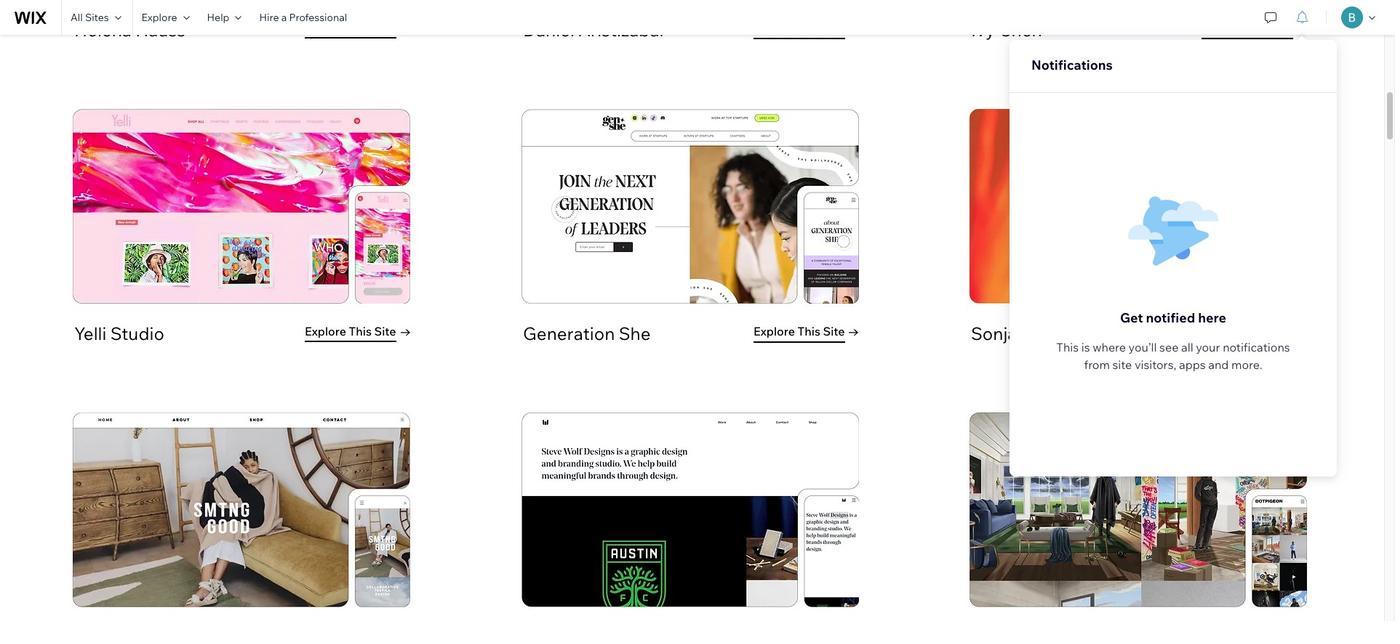 Task type: vqa. For each thing, say whether or not it's contained in the screenshot.
rightmost Analytics
no



Task type: locate. For each thing, give the bounding box(es) containing it.
visitors,
[[1135, 358, 1176, 372]]

help button
[[198, 0, 251, 35]]

get
[[1120, 310, 1143, 327]]

where
[[1093, 340, 1126, 355]]

notified
[[1146, 310, 1195, 327]]

all
[[1181, 340, 1193, 355]]

from
[[1084, 358, 1110, 372]]

site
[[1112, 358, 1132, 372]]

sites
[[85, 11, 109, 24]]

and
[[1208, 358, 1229, 372]]

hire
[[259, 11, 279, 24]]

help
[[207, 11, 229, 24]]

hire a professional link
[[251, 0, 356, 35]]



Task type: describe. For each thing, give the bounding box(es) containing it.
this
[[1056, 340, 1079, 355]]

apps
[[1179, 358, 1206, 372]]

all sites
[[71, 11, 109, 24]]

you'll
[[1129, 340, 1157, 355]]

your
[[1196, 340, 1220, 355]]

hire a professional
[[259, 11, 347, 24]]

is
[[1081, 340, 1090, 355]]

notifications
[[1031, 57, 1113, 73]]

notifications
[[1223, 340, 1290, 355]]

see
[[1159, 340, 1179, 355]]

professional
[[289, 11, 347, 24]]

here
[[1198, 310, 1226, 327]]

this is where you'll see all your notifications from site visitors, apps and more.
[[1056, 340, 1290, 372]]

all
[[71, 11, 83, 24]]

more.
[[1231, 358, 1262, 372]]

explore
[[142, 11, 177, 24]]

get notified here
[[1120, 310, 1226, 327]]

a
[[281, 11, 287, 24]]



